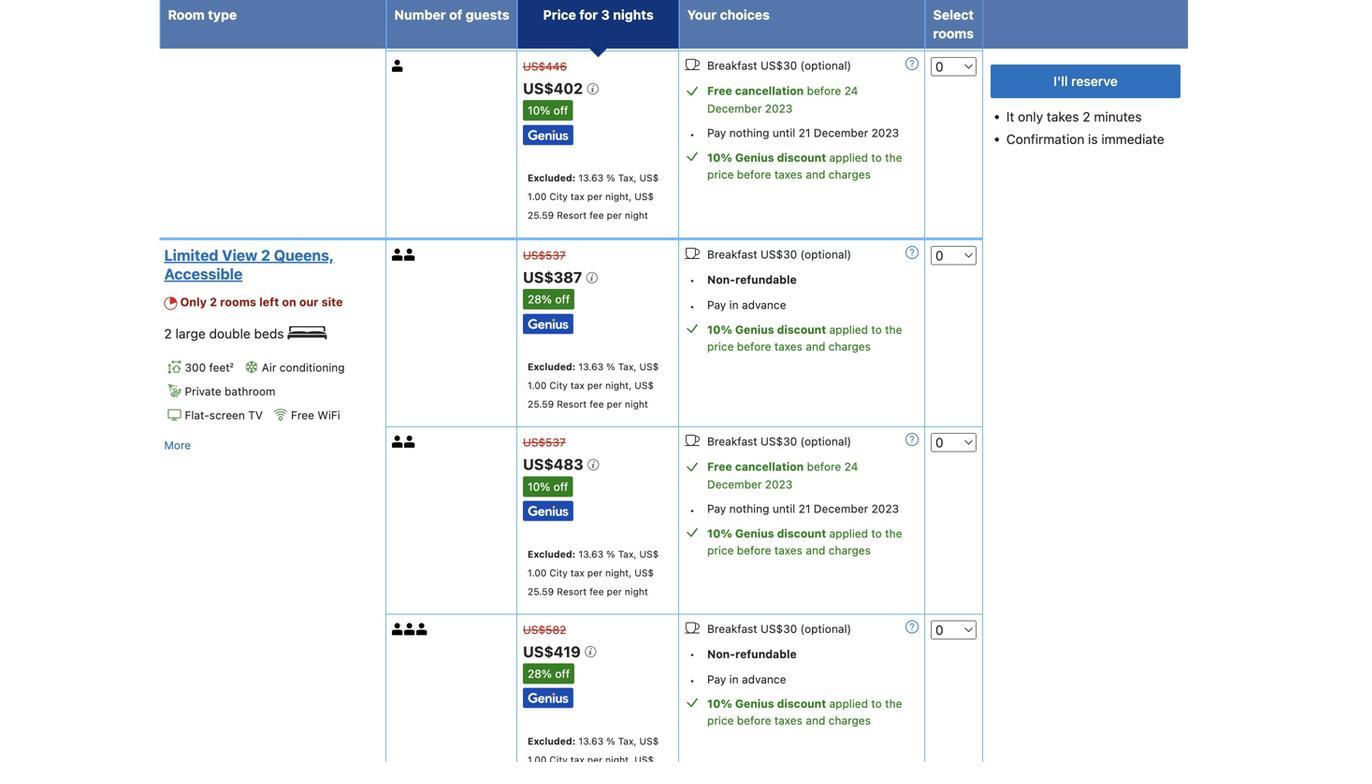 Task type: locate. For each thing, give the bounding box(es) containing it.
28% off. you're getting 28% off the original price due to multiple deals and benefits.. element for us$419
[[523, 664, 575, 685]]

in for 2nd the more details on meals and payment options icon from the top
[[730, 299, 739, 312]]

2 24 from the top
[[845, 461, 859, 474]]

2
[[1083, 109, 1091, 124], [261, 247, 271, 265], [210, 295, 217, 309], [164, 326, 172, 342]]

refundable for the more details on meals and payment options icon corresponding to us$419
[[736, 648, 797, 661]]

3 (optional) from the top
[[801, 435, 852, 449]]

1.00 inside 13.63 % tax, us$ 1.00 city tax per night, us
[[528, 755, 547, 763]]

6 • from the top
[[690, 675, 695, 688]]

1 vertical spatial refundable
[[736, 648, 797, 661]]

0 vertical spatial non-
[[708, 273, 736, 287]]

before for the more details on meals and payment options icon related to us$483
[[737, 544, 772, 557]]

2 13.63 from the top
[[579, 362, 604, 373]]

type
[[208, 7, 237, 22]]

2 10% off from the top
[[528, 480, 569, 494]]

nothing
[[730, 127, 770, 140], [730, 503, 770, 516]]

1 vertical spatial resort
[[557, 399, 587, 410]]

2 the from the top
[[886, 323, 903, 337]]

rooms
[[934, 26, 974, 41], [220, 295, 256, 309]]

% for us$483
[[607, 549, 616, 560]]

25.59 up the us$582
[[528, 586, 554, 597]]

off down us$402
[[554, 104, 569, 117]]

excluded: for us$419
[[528, 736, 576, 747]]

0 vertical spatial 10% off
[[528, 104, 569, 117]]

1 vertical spatial cancellation
[[735, 461, 804, 474]]

10% off
[[528, 104, 569, 117], [528, 480, 569, 494]]

4 more details on meals and payment options image from the top
[[906, 621, 919, 634]]

us$537 up the us$387
[[523, 249, 566, 262]]

pay
[[708, 127, 727, 140], [708, 299, 727, 312], [708, 503, 727, 516], [708, 673, 727, 686]]

pay in advance
[[708, 299, 787, 312], [708, 673, 787, 686]]

2 vertical spatial night
[[625, 586, 648, 597]]

3
[[601, 7, 610, 22]]

city inside 13.63 % tax, us$ 1.00 city tax per night, us
[[550, 755, 568, 763]]

1 nothing from the top
[[730, 127, 770, 140]]

us$582
[[523, 624, 567, 637]]

0 vertical spatial 10% off. you're getting a reduced rate because this property is offering a genius discount.. element
[[523, 100, 573, 121]]

tax for us$483
[[571, 567, 585, 579]]

2 applied from the top
[[830, 323, 869, 337]]

tax inside 13.63 % tax, us$ 1.00 city tax per night, us
[[571, 755, 585, 763]]

28% off down the us$419
[[528, 668, 570, 681]]

private
[[185, 385, 222, 398]]

queens,
[[274, 247, 334, 265]]

off for us$419
[[555, 668, 570, 681]]

(optional) for us$402
[[801, 59, 852, 72]]

28% off. you're getting 28% off the original price due to multiple deals and benefits.. element down the us$387
[[523, 289, 575, 310]]

1 vertical spatial night
[[625, 399, 648, 410]]

2 inside limited view 2 queens, accessible
[[261, 247, 271, 265]]

2 resort from the top
[[557, 399, 587, 410]]

free cancellation
[[708, 84, 804, 97], [708, 461, 804, 474]]

4 breakfast from the top
[[708, 623, 758, 636]]

1 cancellation from the top
[[735, 84, 804, 97]]

1 vertical spatial pay in advance
[[708, 673, 787, 686]]

2 up is
[[1083, 109, 1091, 124]]

0 vertical spatial advance
[[742, 299, 787, 312]]

0 vertical spatial pay in advance
[[708, 299, 787, 312]]

0 vertical spatial refundable
[[736, 273, 797, 287]]

screen
[[209, 409, 245, 422]]

1 vertical spatial us$537
[[523, 436, 566, 449]]

1 and from the top
[[806, 168, 826, 181]]

4 price from the top
[[708, 715, 734, 728]]

0 vertical spatial fee
[[590, 210, 604, 221]]

3 tax from the top
[[571, 567, 585, 579]]

non-
[[708, 273, 736, 287], [708, 648, 736, 661]]

2 tax from the top
[[571, 380, 585, 391]]

• for the more details on meals and payment options icon associated with us$402
[[690, 128, 695, 141]]

3 % from the top
[[607, 549, 616, 560]]

10% genius discount
[[708, 151, 827, 164], [708, 323, 827, 337], [708, 528, 827, 541], [708, 698, 827, 711]]

us$387
[[523, 269, 586, 287]]

occupancy image
[[392, 60, 404, 72], [392, 249, 404, 261], [404, 249, 416, 261], [404, 436, 416, 449], [392, 624, 404, 636], [404, 624, 416, 636], [416, 624, 429, 636]]

2 nothing from the top
[[730, 503, 770, 516]]

3 to from the top
[[872, 528, 882, 541]]

resort up the us$387
[[557, 210, 587, 221]]

0 vertical spatial non-refundable
[[708, 273, 797, 287]]

13.63 inside 13.63 % tax, us$ 1.00 city tax per night, us
[[579, 736, 604, 747]]

1.00 for us$483
[[528, 567, 547, 579]]

2 vertical spatial 25.59
[[528, 586, 554, 597]]

1 vertical spatial 10% off
[[528, 480, 569, 494]]

and
[[806, 168, 826, 181], [806, 340, 826, 353], [806, 544, 826, 557], [806, 715, 826, 728]]

breakfast us$30 (optional) for us$483
[[708, 435, 852, 449]]

1 vertical spatial nothing
[[730, 503, 770, 516]]

1 vertical spatial non-refundable
[[708, 648, 797, 661]]

applied to the price before taxes and charges
[[708, 151, 903, 181], [708, 323, 903, 353], [708, 528, 903, 557], [708, 698, 903, 728]]

1 vertical spatial rooms
[[220, 295, 256, 309]]

2 inside it only takes 2 minutes confirmation is immediate
[[1083, 109, 1091, 124]]

4 tax, from the top
[[618, 736, 637, 747]]

1 28% from the top
[[528, 293, 552, 306]]

4 10% genius discount from the top
[[708, 698, 827, 711]]

1 vertical spatial in
[[730, 673, 739, 686]]

1.00
[[528, 191, 547, 202], [528, 380, 547, 391], [528, 567, 547, 579], [528, 755, 547, 763]]

2 right view
[[261, 247, 271, 265]]

4 city from the top
[[550, 755, 568, 763]]

1 pay nothing until 21 december 2023 from the top
[[708, 127, 900, 140]]

us$483
[[523, 456, 587, 474]]

us$30 for us$402
[[761, 59, 798, 72]]

us$537 for us$387
[[523, 249, 566, 262]]

28% off. you're getting 28% off the original price due to multiple deals and benefits.. element down the us$419
[[523, 664, 575, 685]]

4 to from the top
[[872, 698, 882, 711]]

more details on meals and payment options image
[[906, 57, 919, 70], [906, 246, 919, 259], [906, 434, 919, 447], [906, 621, 919, 634]]

2 vertical spatial fee
[[590, 586, 604, 597]]

1 vertical spatial 28% off. you're getting 28% off the original price due to multiple deals and benefits.. element
[[523, 664, 575, 685]]

3 tax, from the top
[[618, 549, 637, 560]]

2 vertical spatial resort
[[557, 586, 587, 597]]

rooms down select at right
[[934, 26, 974, 41]]

cancellation
[[735, 84, 804, 97], [735, 461, 804, 474]]

1.00 for us$387
[[528, 380, 547, 391]]

1.00 for us$402
[[528, 191, 547, 202]]

4 charges from the top
[[829, 715, 871, 728]]

more link
[[164, 436, 191, 455]]

pay in advance for the more details on meals and payment options icon corresponding to us$419
[[708, 673, 787, 686]]

2 tax, from the top
[[618, 362, 637, 373]]

4 1.00 from the top
[[528, 755, 547, 763]]

13.63 % tax, us$ 1.00 city tax per night, us$ 25.59 resort fee per night for us$402
[[528, 172, 659, 221]]

free cancellation for us$483
[[708, 461, 804, 474]]

1 the from the top
[[886, 151, 903, 164]]

0 vertical spatial before 24 december 2023
[[708, 84, 859, 115]]

taxes for us$402
[[775, 168, 803, 181]]

2 and from the top
[[806, 340, 826, 353]]

1 price from the top
[[708, 168, 734, 181]]

10% off down us$402
[[528, 104, 569, 117]]

2023
[[765, 102, 793, 115], [872, 127, 900, 140], [765, 479, 793, 492], [872, 503, 900, 516]]

28% for us$419
[[528, 668, 552, 681]]

2 vertical spatial 13.63 % tax, us$ 1.00 city tax per night, us$ 25.59 resort fee per night
[[528, 549, 659, 597]]

taxes for us$419
[[775, 715, 803, 728]]

3 taxes from the top
[[775, 544, 803, 557]]

the
[[886, 151, 903, 164], [886, 323, 903, 337], [886, 528, 903, 541], [886, 698, 903, 711]]

price
[[708, 168, 734, 181], [708, 340, 734, 353], [708, 544, 734, 557], [708, 715, 734, 728]]

off for us$387
[[555, 293, 570, 306]]

1 excluded: from the top
[[528, 172, 576, 184]]

in
[[730, 299, 739, 312], [730, 673, 739, 686]]

before 24 december 2023
[[708, 84, 859, 115], [708, 461, 859, 492]]

1 horizontal spatial rooms
[[934, 26, 974, 41]]

2 1.00 from the top
[[528, 380, 547, 391]]

confirmation
[[1007, 132, 1085, 147]]

for
[[580, 7, 598, 22]]

2 excluded: from the top
[[528, 362, 576, 373]]

tv
[[248, 409, 263, 422]]

0 horizontal spatial rooms
[[220, 295, 256, 309]]

3 the from the top
[[886, 528, 903, 541]]

(optional) for us$483
[[801, 435, 852, 449]]

resort for us$402
[[557, 210, 587, 221]]

resort for us$483
[[557, 586, 587, 597]]

1 vertical spatial advance
[[742, 673, 787, 686]]

applied to the price before taxes and charges for us$483
[[708, 528, 903, 557]]

1 vertical spatial 10% off. you're getting a reduced rate because this property is offering a genius discount.. element
[[523, 477, 573, 497]]

the for us$483
[[886, 528, 903, 541]]

only
[[1018, 109, 1044, 124]]

us$537
[[523, 249, 566, 262], [523, 436, 566, 449]]

1 non- from the top
[[708, 273, 736, 287]]

room
[[168, 7, 205, 22]]

0 vertical spatial 13.63 % tax, us$ 1.00 city tax per night, us$ 25.59 resort fee per night
[[528, 172, 659, 221]]

1 free cancellation from the top
[[708, 84, 804, 97]]

• for the more details on meals and payment options icon corresponding to us$419
[[690, 675, 695, 688]]

tax, inside 13.63 % tax, us$ 1.00 city tax per night, us
[[618, 736, 637, 747]]

10% off down us$483
[[528, 480, 569, 494]]

1 non-refundable from the top
[[708, 273, 797, 287]]

until for us$483
[[773, 503, 796, 516]]

excluded: down the us$387
[[528, 362, 576, 373]]

resort up the us$582
[[557, 586, 587, 597]]

0 vertical spatial 28% off
[[528, 293, 570, 306]]

tax, for us$402
[[618, 172, 637, 184]]

0 vertical spatial free cancellation
[[708, 84, 804, 97]]

• for 2nd the more details on meals and payment options icon from the top
[[690, 300, 695, 313]]

until
[[773, 127, 796, 140], [773, 503, 796, 516]]

resort up us$483
[[557, 399, 587, 410]]

24
[[845, 84, 859, 97], [845, 461, 859, 474]]

1.00 for us$419
[[528, 755, 547, 763]]

10% off. you're getting a reduced rate because this property is offering a genius discount.. element down us$483
[[523, 477, 573, 497]]

1 pay in advance from the top
[[708, 299, 787, 312]]

takes
[[1047, 109, 1080, 124]]

0 vertical spatial us$537
[[523, 249, 566, 262]]

10% for the more details on meals and payment options icon related to us$483
[[708, 528, 733, 541]]

1 vertical spatial free cancellation
[[708, 461, 804, 474]]

2 night from the top
[[625, 399, 648, 410]]

13.63 % tax, us$ 1.00 city tax per night, us$ 25.59 resort fee per night up the us$582
[[528, 549, 659, 597]]

1 in from the top
[[730, 299, 739, 312]]

0 vertical spatial free
[[708, 84, 733, 97]]

1 tax, from the top
[[618, 172, 637, 184]]

resort
[[557, 210, 587, 221], [557, 399, 587, 410], [557, 586, 587, 597]]

2 right only
[[210, 295, 217, 309]]

5 • from the top
[[690, 648, 695, 661]]

28% down the us$387
[[528, 293, 552, 306]]

10% off. you're getting a reduced rate because this property is offering a genius discount.. element down us$402
[[523, 100, 573, 121]]

accessible
[[164, 266, 243, 283]]

10% off. you're getting a reduced rate because this property is offering a genius discount.. element for us$402
[[523, 100, 573, 121]]

4 breakfast us$30 (optional) from the top
[[708, 623, 852, 636]]

2 us$30 from the top
[[761, 248, 798, 261]]

3 fee from the top
[[590, 586, 604, 597]]

us$402
[[523, 80, 587, 98]]

pay nothing until 21 december 2023 for us$402
[[708, 127, 900, 140]]

2 until from the top
[[773, 503, 796, 516]]

i'll reserve button
[[991, 65, 1181, 98]]

excluded: for us$402
[[528, 172, 576, 184]]

the for us$402
[[886, 151, 903, 164]]

to for us$483
[[872, 528, 882, 541]]

4 (optional) from the top
[[801, 623, 852, 636]]

4 discount from the top
[[777, 698, 827, 711]]

1 28% off. you're getting 28% off the original price due to multiple deals and benefits.. element from the top
[[523, 289, 575, 310]]

before for the more details on meals and payment options icon associated with us$402
[[737, 168, 772, 181]]

1 refundable from the top
[[736, 273, 797, 287]]

4 tax from the top
[[571, 755, 585, 763]]

excluded:
[[528, 172, 576, 184], [528, 362, 576, 373], [528, 549, 576, 560], [528, 736, 576, 747]]

1 vertical spatial 25.59
[[528, 399, 554, 410]]

13.63 % tax, us$ 1.00 city tax per night, us$ 25.59 resort fee per night up the us$387
[[528, 172, 659, 221]]

%
[[607, 172, 616, 184], [607, 362, 616, 373], [607, 549, 616, 560], [607, 736, 616, 747]]

1 vertical spatial non-
[[708, 648, 736, 661]]

2 non-refundable from the top
[[708, 648, 797, 661]]

% inside 13.63 % tax, us$ 1.00 city tax per night, us
[[607, 736, 616, 747]]

3 city from the top
[[550, 567, 568, 579]]

0 vertical spatial 21
[[799, 127, 811, 140]]

2 • from the top
[[690, 274, 695, 287]]

genius for us$419
[[736, 698, 775, 711]]

2 us$537 from the top
[[523, 436, 566, 449]]

choices
[[720, 7, 770, 22]]

1 10% genius discount from the top
[[708, 151, 827, 164]]

3 and from the top
[[806, 544, 826, 557]]

city
[[550, 191, 568, 202], [550, 380, 568, 391], [550, 567, 568, 579], [550, 755, 568, 763]]

10% for the more details on meals and payment options icon corresponding to us$419
[[708, 698, 733, 711]]

pay nothing until 21 december 2023 for us$483
[[708, 503, 900, 516]]

2 breakfast from the top
[[708, 248, 758, 261]]

4 • from the top
[[690, 504, 695, 517]]

13.63
[[579, 172, 604, 184], [579, 362, 604, 373], [579, 549, 604, 560], [579, 736, 604, 747]]

1 vertical spatial until
[[773, 503, 796, 516]]

1 vertical spatial 21
[[799, 503, 811, 516]]

night
[[625, 210, 648, 221], [625, 399, 648, 410], [625, 586, 648, 597]]

excluded: down us$402
[[528, 172, 576, 184]]

1 vertical spatial pay nothing until 21 december 2023
[[708, 503, 900, 516]]

occupancy image
[[392, 436, 404, 449]]

1 vertical spatial 28%
[[528, 668, 552, 681]]

0 vertical spatial resort
[[557, 210, 587, 221]]

3 applied to the price before taxes and charges from the top
[[708, 528, 903, 557]]

applied
[[830, 151, 869, 164], [830, 323, 869, 337], [830, 528, 869, 541], [830, 698, 869, 711]]

2 pay in advance from the top
[[708, 673, 787, 686]]

off for us$402
[[554, 104, 569, 117]]

rooms left left at the top of page
[[220, 295, 256, 309]]

25.59 up the us$387
[[528, 210, 554, 221]]

us$537 up us$483
[[523, 436, 566, 449]]

2 pay from the top
[[708, 299, 727, 312]]

clothes rack
[[180, 3, 246, 16]]

13.63 for us$387
[[579, 362, 604, 373]]

•
[[690, 128, 695, 141], [690, 274, 695, 287], [690, 300, 695, 313], [690, 504, 695, 517], [690, 648, 695, 661], [690, 675, 695, 688]]

genius
[[736, 151, 775, 164], [736, 323, 775, 337], [736, 528, 775, 541], [736, 698, 775, 711]]

cancellation for us$402
[[735, 84, 804, 97]]

breakfast
[[708, 59, 758, 72], [708, 248, 758, 261], [708, 435, 758, 449], [708, 623, 758, 636]]

tax, for us$483
[[618, 549, 637, 560]]

more details on meals and payment options image for us$402
[[906, 57, 919, 70]]

4 taxes from the top
[[775, 715, 803, 728]]

tax
[[571, 191, 585, 202], [571, 380, 585, 391], [571, 567, 585, 579], [571, 755, 585, 763]]

3 13.63 from the top
[[579, 549, 604, 560]]

the for us$419
[[886, 698, 903, 711]]

1 tax from the top
[[571, 191, 585, 202]]

25.59 up us$483
[[528, 399, 554, 410]]

4 applied to the price before taxes and charges from the top
[[708, 698, 903, 728]]

28% off down the us$387
[[528, 293, 570, 306]]

excluded: down the us$419
[[528, 736, 576, 747]]

pay in advance for 2nd the more details on meals and payment options icon from the top
[[708, 299, 787, 312]]

% for us$402
[[607, 172, 616, 184]]

tax for us$402
[[571, 191, 585, 202]]

off down us$483
[[554, 480, 569, 494]]

28% off
[[528, 293, 570, 306], [528, 668, 570, 681]]

1 vertical spatial before 24 december 2023
[[708, 461, 859, 492]]

13.63 % tax, us$ 1.00 city tax per night, us
[[528, 736, 659, 763]]

0 vertical spatial rooms
[[934, 26, 974, 41]]

excluded: up the us$582
[[528, 549, 576, 560]]

1 10% off. you're getting a reduced rate because this property is offering a genius discount.. element from the top
[[523, 100, 573, 121]]

3 breakfast us$30 (optional) from the top
[[708, 435, 852, 449]]

breakfast for us$402
[[708, 59, 758, 72]]

pay for us$402
[[708, 127, 727, 140]]

tax,
[[618, 172, 637, 184], [618, 362, 637, 373], [618, 549, 637, 560], [618, 736, 637, 747]]

0 vertical spatial cancellation
[[735, 84, 804, 97]]

discount
[[777, 151, 827, 164], [777, 323, 827, 337], [777, 528, 827, 541], [777, 698, 827, 711]]

only
[[180, 295, 207, 309]]

off down the us$387
[[555, 293, 570, 306]]

13.63 % tax, us$ 1.00 city tax per night, us$ 25.59 resort fee per night up us$483
[[528, 362, 659, 410]]

(optional)
[[801, 59, 852, 72], [801, 248, 852, 261], [801, 435, 852, 449], [801, 623, 852, 636]]

0 vertical spatial in
[[730, 299, 739, 312]]

2 28% from the top
[[528, 668, 552, 681]]

25.59
[[528, 210, 554, 221], [528, 399, 554, 410], [528, 586, 554, 597]]

more details on meals and payment options image for us$483
[[906, 434, 919, 447]]

off
[[554, 104, 569, 117], [555, 293, 570, 306], [554, 480, 569, 494], [555, 668, 570, 681]]

room type
[[168, 7, 237, 22]]

1 25.59 from the top
[[528, 210, 554, 221]]

1 • from the top
[[690, 128, 695, 141]]

4 % from the top
[[607, 736, 616, 747]]

non-refundable
[[708, 273, 797, 287], [708, 648, 797, 661]]

1 pay from the top
[[708, 127, 727, 140]]

28% off. you're getting 28% off the original price due to multiple deals and benefits.. element
[[523, 289, 575, 310], [523, 664, 575, 685]]

resort for us$387
[[557, 399, 587, 410]]

13.63 % tax, us$ 1.00 city tax per night, us$ 25.59 resort fee per night for us$483
[[528, 549, 659, 597]]

28% down the us$419
[[528, 668, 552, 681]]

3 breakfast from the top
[[708, 435, 758, 449]]

0 vertical spatial until
[[773, 127, 796, 140]]

3 discount from the top
[[777, 528, 827, 541]]

10% off. you're getting a reduced rate because this property is offering a genius discount.. element
[[523, 100, 573, 121], [523, 477, 573, 497]]

0 vertical spatial 25.59
[[528, 210, 554, 221]]

night for us$387
[[625, 399, 648, 410]]

1 resort from the top
[[557, 210, 587, 221]]

night, for us$419
[[606, 755, 632, 763]]

price for 3 nights
[[543, 7, 654, 22]]

0 vertical spatial nothing
[[730, 127, 770, 140]]

1 vertical spatial fee
[[590, 399, 604, 410]]

december
[[708, 102, 762, 115], [814, 127, 869, 140], [708, 479, 762, 492], [814, 503, 869, 516]]

4 us$30 from the top
[[761, 623, 798, 636]]

3 more details on meals and payment options image from the top
[[906, 434, 919, 447]]

air conditioning
[[262, 361, 345, 375]]

off down the us$419
[[555, 668, 570, 681]]

clothes
[[180, 3, 220, 16]]

24 for us$483
[[845, 461, 859, 474]]

0 vertical spatial 28%
[[528, 293, 552, 306]]

21
[[799, 127, 811, 140], [799, 503, 811, 516]]

2 vertical spatial free
[[708, 461, 733, 474]]

price for us$402
[[708, 168, 734, 181]]

0 vertical spatial 28% off. you're getting 28% off the original price due to multiple deals and benefits.. element
[[523, 289, 575, 310]]

before
[[807, 84, 842, 97], [737, 168, 772, 181], [737, 340, 772, 353], [807, 461, 842, 474], [737, 544, 772, 557], [737, 715, 772, 728]]

2 genius from the top
[[736, 323, 775, 337]]

4 the from the top
[[886, 698, 903, 711]]

4 13.63 from the top
[[579, 736, 604, 747]]

3 pay from the top
[[708, 503, 727, 516]]

2 % from the top
[[607, 362, 616, 373]]

2 25.59 from the top
[[528, 399, 554, 410]]

1 vertical spatial 24
[[845, 461, 859, 474]]

advance
[[742, 299, 787, 312], [742, 673, 787, 686]]

3 resort from the top
[[557, 586, 587, 597]]

us$30
[[761, 59, 798, 72], [761, 248, 798, 261], [761, 435, 798, 449], [761, 623, 798, 636]]

refundable
[[736, 273, 797, 287], [736, 648, 797, 661]]

rooms inside select rooms
[[934, 26, 974, 41]]

0 vertical spatial pay nothing until 21 december 2023
[[708, 127, 900, 140]]

28% off for us$387
[[528, 293, 570, 306]]

1 vertical spatial 28% off
[[528, 668, 570, 681]]

price for us$419
[[708, 715, 734, 728]]

genius for us$402
[[736, 151, 775, 164]]

night, inside 13.63 % tax, us$ 1.00 city tax per night, us
[[606, 755, 632, 763]]

1 vertical spatial 13.63 % tax, us$ 1.00 city tax per night, us$ 25.59 resort fee per night
[[528, 362, 659, 410]]

3 25.59 from the top
[[528, 586, 554, 597]]

0 vertical spatial 24
[[845, 84, 859, 97]]

2 13.63 % tax, us$ 1.00 city tax per night, us$ 25.59 resort fee per night from the top
[[528, 362, 659, 410]]

4 excluded: from the top
[[528, 736, 576, 747]]

1 before 24 december 2023 from the top
[[708, 84, 859, 115]]

1 fee from the top
[[590, 210, 604, 221]]

4 night, from the top
[[606, 755, 632, 763]]

0 vertical spatial night
[[625, 210, 648, 221]]

1 charges from the top
[[829, 168, 871, 181]]

3 excluded: from the top
[[528, 549, 576, 560]]

1 13.63 % tax, us$ 1.00 city tax per night, us$ 25.59 resort fee per night from the top
[[528, 172, 659, 221]]

fee for us$387
[[590, 399, 604, 410]]

night,
[[606, 191, 632, 202], [606, 380, 632, 391], [606, 567, 632, 579], [606, 755, 632, 763]]

city for us$402
[[550, 191, 568, 202]]

us$446
[[523, 60, 567, 73]]

number
[[394, 7, 446, 22]]

1 city from the top
[[550, 191, 568, 202]]

pay for us$419
[[708, 673, 727, 686]]



Task type: describe. For each thing, give the bounding box(es) containing it.
before 24 december 2023 for us$483
[[708, 461, 859, 492]]

charges for us$419
[[829, 715, 871, 728]]

guests
[[466, 7, 510, 22]]

10% genius discount for us$419
[[708, 698, 827, 711]]

2 to from the top
[[872, 323, 882, 337]]

flat-
[[185, 409, 209, 422]]

select rooms
[[934, 7, 974, 41]]

refundable for 2nd the more details on meals and payment options icon from the top
[[736, 273, 797, 287]]

night, for us$483
[[606, 567, 632, 579]]

28% for us$387
[[528, 293, 552, 306]]

charges for us$402
[[829, 168, 871, 181]]

flat-screen tv
[[185, 409, 263, 422]]

on
[[282, 295, 296, 309]]

tax, for us$387
[[618, 362, 637, 373]]

night, for us$402
[[606, 191, 632, 202]]

feet²
[[209, 361, 234, 375]]

minutes
[[1095, 109, 1143, 124]]

air
[[262, 361, 276, 375]]

excluded: for us$387
[[528, 362, 576, 373]]

i'll reserve
[[1054, 73, 1118, 89]]

25.59 for us$483
[[528, 586, 554, 597]]

only 2 rooms left on our site
[[180, 295, 343, 309]]

us$537 for us$483
[[523, 436, 566, 449]]

before for 2nd the more details on meals and payment options icon from the top
[[737, 340, 772, 353]]

us$419
[[523, 643, 585, 661]]

city for us$387
[[550, 380, 568, 391]]

breakfast us$30 (optional) for us$402
[[708, 59, 852, 72]]

21 for us$402
[[799, 127, 811, 140]]

night for us$402
[[625, 210, 648, 221]]

until for us$402
[[773, 127, 796, 140]]

2 applied to the price before taxes and charges from the top
[[708, 323, 903, 353]]

2 large double beds
[[164, 326, 288, 342]]

city for us$419
[[550, 755, 568, 763]]

left
[[259, 295, 279, 309]]

applied for us$419
[[830, 698, 869, 711]]

300 feet²
[[185, 361, 234, 375]]

2 charges from the top
[[829, 340, 871, 353]]

before 24 december 2023 for us$402
[[708, 84, 859, 115]]

bathroom
[[225, 385, 276, 398]]

1 advance from the top
[[742, 299, 787, 312]]

2 discount from the top
[[777, 323, 827, 337]]

and for us$419
[[806, 715, 826, 728]]

genius for us$483
[[736, 528, 775, 541]]

25.59 for us$387
[[528, 399, 554, 410]]

2 more details on meals and payment options image from the top
[[906, 246, 919, 259]]

and for us$402
[[806, 168, 826, 181]]

25.59 for us$402
[[528, 210, 554, 221]]

free for us$483
[[708, 461, 733, 474]]

free wifi
[[291, 409, 340, 422]]

beds
[[254, 326, 284, 342]]

10% for the more details on meals and payment options icon associated with us$402
[[708, 151, 733, 164]]

it
[[1007, 109, 1015, 124]]

2 left large
[[164, 326, 172, 342]]

view
[[222, 247, 258, 265]]

300
[[185, 361, 206, 375]]

limited view 2 queens, accessible
[[164, 247, 334, 283]]

13.63 for us$419
[[579, 736, 604, 747]]

13.63 for us$402
[[579, 172, 604, 184]]

applied for us$483
[[830, 528, 869, 541]]

night for us$483
[[625, 586, 648, 597]]

2 breakfast us$30 (optional) from the top
[[708, 248, 852, 261]]

(optional) for us$419
[[801, 623, 852, 636]]

2 price from the top
[[708, 340, 734, 353]]

more
[[164, 439, 191, 452]]

charges for us$483
[[829, 544, 871, 557]]

per inside 13.63 % tax, us$ 1.00 city tax per night, us
[[588, 755, 603, 763]]

free for us$402
[[708, 84, 733, 97]]

site
[[322, 295, 343, 309]]

% for us$419
[[607, 736, 616, 747]]

free cancellation for us$402
[[708, 84, 804, 97]]

price for us$483
[[708, 544, 734, 557]]

double
[[209, 326, 251, 342]]

off for us$483
[[554, 480, 569, 494]]

limited view 2 queens, accessible link
[[164, 246, 375, 284]]

non-refundable for 2nd the more details on meals and payment options icon from the top
[[708, 273, 797, 287]]

2 taxes from the top
[[775, 340, 803, 353]]

night, for us$387
[[606, 380, 632, 391]]

nothing for us$483
[[730, 503, 770, 516]]

1 vertical spatial free
[[291, 409, 314, 422]]

your
[[688, 7, 717, 22]]

24 for us$402
[[845, 84, 859, 97]]

nothing for us$402
[[730, 127, 770, 140]]

in for the more details on meals and payment options icon corresponding to us$419
[[730, 673, 739, 686]]

our
[[299, 295, 319, 309]]

taxes for us$483
[[775, 544, 803, 557]]

us$30 for us$419
[[761, 623, 798, 636]]

to for us$402
[[872, 151, 882, 164]]

it only takes 2 minutes confirmation is immediate
[[1007, 109, 1165, 147]]

2 10% genius discount from the top
[[708, 323, 827, 337]]

2 non- from the top
[[708, 648, 736, 661]]

more details on meals and payment options image for us$419
[[906, 621, 919, 634]]

fee for us$483
[[590, 586, 604, 597]]

10% genius discount for us$483
[[708, 528, 827, 541]]

limited
[[164, 247, 219, 265]]

breakfast us$30 (optional) for us$419
[[708, 623, 852, 636]]

conditioning
[[280, 361, 345, 375]]

10% for 2nd the more details on meals and payment options icon from the top
[[708, 323, 733, 337]]

is
[[1089, 132, 1099, 147]]

price
[[543, 7, 577, 22]]

tax for us$419
[[571, 755, 585, 763]]

private bathroom
[[185, 385, 276, 398]]

discount for us$402
[[777, 151, 827, 164]]

wifi
[[318, 409, 340, 422]]

nights
[[613, 7, 654, 22]]

breakfast for us$483
[[708, 435, 758, 449]]

us$ inside 13.63 % tax, us$ 1.00 city tax per night, us
[[640, 736, 659, 747]]

10% off for us$483
[[528, 480, 569, 494]]

of
[[449, 7, 463, 22]]

rack
[[224, 3, 246, 16]]

select
[[934, 7, 974, 22]]

applied to the price before taxes and charges for us$402
[[708, 151, 903, 181]]

discount for us$483
[[777, 528, 827, 541]]

2 advance from the top
[[742, 673, 787, 686]]

us$30 for us$483
[[761, 435, 798, 449]]

28% off for us$419
[[528, 668, 570, 681]]

tax for us$387
[[571, 380, 585, 391]]

2 (optional) from the top
[[801, 248, 852, 261]]

21 for us$483
[[799, 503, 811, 516]]

large
[[176, 326, 206, 342]]

immediate
[[1102, 132, 1165, 147]]

your choices
[[688, 7, 770, 22]]

applied to the price before taxes and charges for us$419
[[708, 698, 903, 728]]

city for us$483
[[550, 567, 568, 579]]

number of guests
[[394, 7, 510, 22]]



Task type: vqa. For each thing, say whether or not it's contained in the screenshot.
US$483
yes



